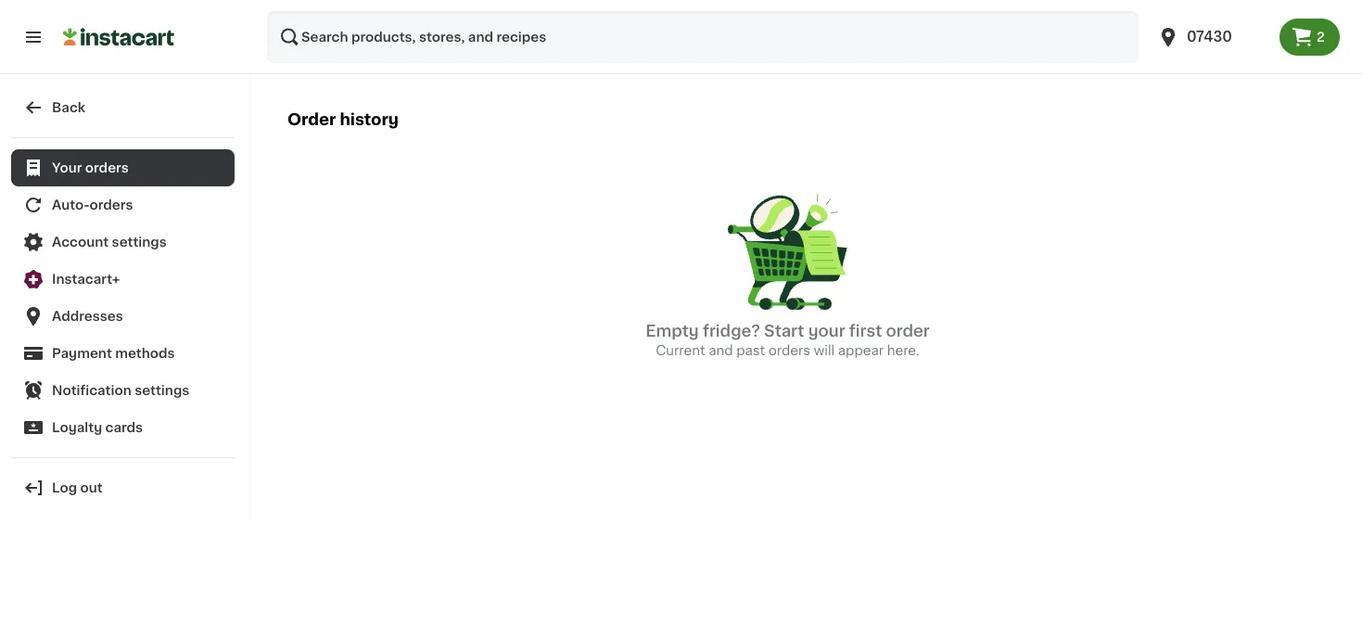 Task type: locate. For each thing, give the bounding box(es) containing it.
your orders link
[[11, 149, 235, 186]]

your
[[808, 323, 846, 339]]

2 vertical spatial orders
[[769, 344, 811, 357]]

07430 button
[[1146, 11, 1280, 63], [1157, 11, 1269, 63]]

history
[[340, 112, 399, 128]]

will
[[814, 344, 835, 357]]

empty fridge? start your first order current and past orders will appear here.
[[646, 323, 930, 357]]

orders
[[85, 161, 129, 174], [90, 198, 133, 211], [769, 344, 811, 357]]

None search field
[[267, 11, 1139, 63]]

log out
[[52, 481, 103, 494]]

orders up "auto-orders"
[[85, 161, 129, 174]]

and
[[709, 344, 733, 357]]

payment methods
[[52, 347, 175, 360]]

orders up account settings
[[90, 198, 133, 211]]

07430
[[1187, 30, 1233, 44]]

fridge?
[[703, 323, 760, 339]]

payment methods link
[[11, 335, 235, 372]]

settings down methods
[[135, 384, 189, 397]]

auto-orders
[[52, 198, 133, 211]]

1 07430 button from the left
[[1146, 11, 1280, 63]]

instacart logo image
[[63, 26, 174, 48]]

Search field
[[267, 11, 1139, 63]]

notification settings link
[[11, 372, 235, 409]]

addresses
[[52, 310, 123, 323]]

addresses link
[[11, 298, 235, 335]]

orders down the start
[[769, 344, 811, 357]]

0 vertical spatial settings
[[112, 236, 167, 249]]

out
[[80, 481, 103, 494]]

settings
[[112, 236, 167, 249], [135, 384, 189, 397]]

back link
[[11, 89, 235, 126]]

first
[[849, 323, 882, 339]]

auto-orders link
[[11, 186, 235, 224]]

1 vertical spatial orders
[[90, 198, 133, 211]]

1 vertical spatial settings
[[135, 384, 189, 397]]

orders inside "link"
[[85, 161, 129, 174]]

settings down auto-orders link
[[112, 236, 167, 249]]

account settings
[[52, 236, 167, 249]]

auto-
[[52, 198, 90, 211]]

2
[[1317, 31, 1325, 44]]

0 vertical spatial orders
[[85, 161, 129, 174]]

log
[[52, 481, 77, 494]]

orders inside empty fridge? start your first order current and past orders will appear here.
[[769, 344, 811, 357]]

log out link
[[11, 469, 235, 506]]

account
[[52, 236, 109, 249]]

order history
[[288, 112, 399, 128]]



Task type: vqa. For each thing, say whether or not it's contained in the screenshot.
& to the middle
no



Task type: describe. For each thing, give the bounding box(es) containing it.
loyalty cards link
[[11, 409, 235, 446]]

your
[[52, 161, 82, 174]]

notification settings
[[52, 384, 189, 397]]

back
[[52, 101, 85, 114]]

methods
[[115, 347, 175, 360]]

orders for your orders
[[85, 161, 129, 174]]

account settings link
[[11, 224, 235, 261]]

loyalty cards
[[52, 421, 143, 434]]

instacart+
[[52, 273, 120, 286]]

orders for auto-orders
[[90, 198, 133, 211]]

start
[[764, 323, 805, 339]]

current
[[656, 344, 705, 357]]

settings for notification settings
[[135, 384, 189, 397]]

order
[[886, 323, 930, 339]]

2 07430 button from the left
[[1157, 11, 1269, 63]]

2 button
[[1280, 19, 1340, 56]]

cards
[[105, 421, 143, 434]]

past
[[737, 344, 765, 357]]

your orders
[[52, 161, 129, 174]]

notification
[[52, 384, 131, 397]]

order
[[288, 112, 336, 128]]

loyalty
[[52, 421, 102, 434]]

payment
[[52, 347, 112, 360]]

here.
[[887, 344, 920, 357]]

empty
[[646, 323, 699, 339]]

instacart+ link
[[11, 261, 235, 298]]

settings for account settings
[[112, 236, 167, 249]]

appear
[[838, 344, 884, 357]]



